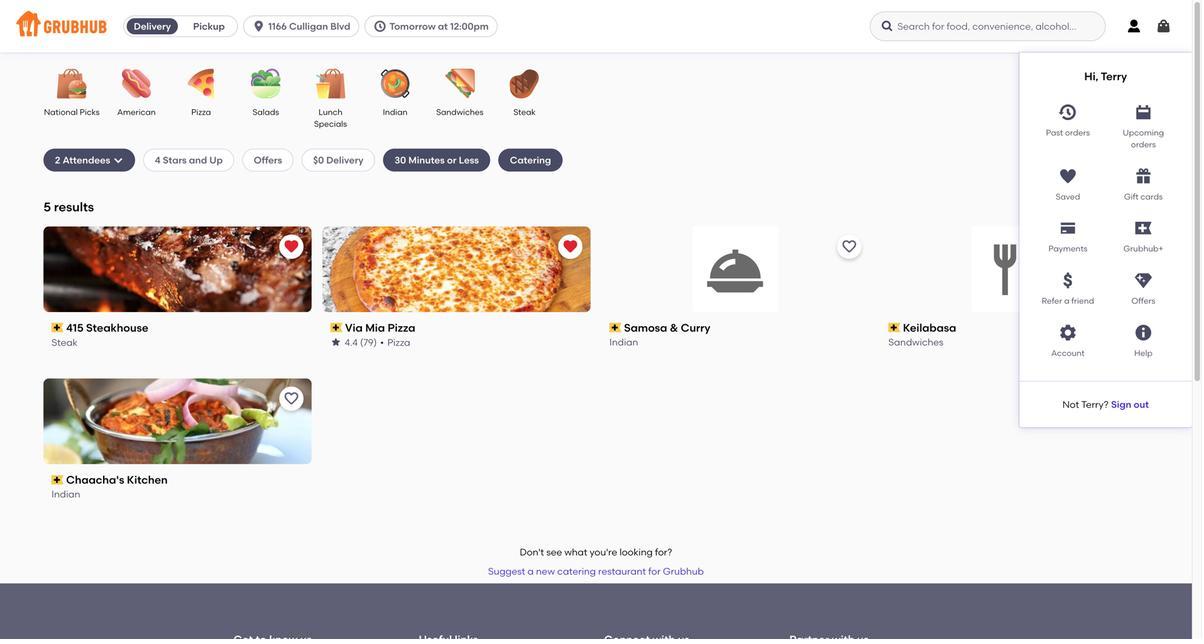 Task type: describe. For each thing, give the bounding box(es) containing it.
see
[[547, 546, 562, 558]]

pickup button
[[181, 16, 237, 37]]

12:00pm
[[450, 21, 489, 32]]

415 steakhouse
[[66, 321, 149, 334]]

4.4 (79)
[[345, 336, 377, 348]]

4 stars and up
[[155, 154, 223, 166]]

less
[[459, 154, 479, 166]]

lunch specials image
[[307, 69, 354, 98]]

offers link
[[1106, 266, 1182, 307]]

national
[[44, 107, 78, 117]]

account
[[1052, 348, 1085, 358]]

mia
[[365, 321, 385, 334]]

0 vertical spatial indian
[[383, 107, 408, 117]]

1 vertical spatial pizza
[[388, 321, 416, 334]]

keilabasa link
[[889, 320, 1141, 335]]

svg image inside refer a friend button
[[1059, 271, 1078, 290]]

samosa
[[624, 321, 668, 334]]

subscription pass image for samosa & curry
[[610, 323, 622, 332]]

grubhub
[[663, 565, 704, 577]]

hi, terry
[[1085, 70, 1128, 83]]

indian for chaacha's kitchen
[[52, 489, 80, 500]]

at
[[438, 21, 448, 32]]

chaacha's kitchen
[[66, 473, 168, 487]]

culligan
[[289, 21, 328, 32]]

$0
[[313, 154, 324, 166]]

friend
[[1072, 296, 1095, 306]]

suggest
[[488, 565, 526, 577]]

via mia pizza link
[[331, 320, 583, 335]]

tomorrow at 12:00pm
[[390, 21, 489, 32]]

up
[[210, 154, 223, 166]]

salads
[[253, 107, 279, 117]]

samosa & curry logo image
[[693, 226, 779, 312]]

offers inside main navigation 'navigation'
[[1132, 296, 1156, 306]]

saved restaurant button for via mia pizza
[[559, 234, 583, 259]]

svg image for account
[[1059, 323, 1078, 342]]

gift cards
[[1125, 192, 1163, 201]]

saved restaurant image
[[283, 239, 300, 255]]

refer a friend
[[1042, 296, 1095, 306]]

sign out button
[[1112, 392, 1150, 417]]

4
[[155, 154, 161, 166]]

saved link
[[1031, 161, 1106, 203]]

415
[[66, 321, 84, 334]]

1 vertical spatial sandwiches
[[889, 336, 944, 348]]

2
[[55, 154, 60, 166]]

a for friend
[[1065, 296, 1070, 306]]

&
[[670, 321, 679, 334]]

orders for upcoming orders
[[1132, 140, 1156, 149]]

specials
[[314, 119, 347, 129]]

samosa & curry link
[[610, 320, 862, 335]]

save this restaurant button for chaacha's kitchen
[[279, 387, 304, 411]]

svg image for offers
[[1135, 271, 1153, 290]]

svg image inside the tomorrow at 12:00pm button
[[373, 20, 387, 33]]

svg image for past orders
[[1059, 103, 1078, 122]]

don't
[[520, 546, 544, 558]]

delivery inside 5 results main content
[[326, 154, 364, 166]]

curry
[[681, 321, 711, 334]]

kitchen
[[127, 473, 168, 487]]

grubhub+ button
[[1106, 214, 1182, 255]]

tomorrow at 12:00pm button
[[365, 16, 503, 37]]

save this restaurant button for samosa & curry
[[838, 234, 862, 259]]

subscription pass image for 415 steakhouse
[[52, 323, 63, 332]]

5
[[43, 200, 51, 214]]

415 steakhouse link
[[52, 320, 304, 335]]

saved restaurant image
[[563, 239, 579, 255]]

attendees
[[63, 154, 110, 166]]

svg image for upcoming orders
[[1135, 103, 1153, 122]]

415 steakhouse logo image
[[43, 226, 312, 312]]

steakhouse
[[86, 321, 149, 334]]

(79)
[[360, 336, 377, 348]]

orders for past orders
[[1066, 128, 1091, 138]]

grubhub+
[[1124, 244, 1164, 254]]

main navigation navigation
[[0, 0, 1193, 427]]

american image
[[113, 69, 160, 98]]

upcoming orders
[[1123, 128, 1165, 149]]

tomorrow
[[390, 21, 436, 32]]

national picks image
[[48, 69, 95, 98]]

account link
[[1031, 318, 1106, 359]]

indian for samosa & curry
[[610, 336, 639, 348]]

0 vertical spatial steak
[[514, 107, 536, 117]]

1 vertical spatial steak
[[52, 336, 78, 348]]

30
[[395, 154, 406, 166]]

past orders link
[[1031, 97, 1106, 151]]

catering
[[558, 565, 596, 577]]

svg image for payments
[[1059, 219, 1078, 238]]

0 vertical spatial pizza
[[191, 107, 211, 117]]

svg image inside help button
[[1135, 323, 1153, 342]]



Task type: vqa. For each thing, say whether or not it's contained in the screenshot.
&Pizza (E Street)
no



Task type: locate. For each thing, give the bounding box(es) containing it.
1 horizontal spatial indian
[[383, 107, 408, 117]]

0 horizontal spatial save this restaurant image
[[842, 239, 858, 255]]

american
[[117, 107, 156, 117]]

0 horizontal spatial subscription pass image
[[52, 323, 63, 332]]

or
[[447, 154, 457, 166]]

svg image
[[1059, 103, 1078, 122], [1135, 103, 1153, 122], [1059, 219, 1078, 238], [1135, 271, 1153, 290], [1059, 323, 1078, 342]]

subscription pass image left "keilabasa"
[[889, 323, 901, 332]]

1 vertical spatial orders
[[1132, 140, 1156, 149]]

subscription pass image up star icon
[[331, 323, 343, 332]]

subscription pass image left chaacha's
[[52, 475, 63, 485]]

a right refer
[[1065, 296, 1070, 306]]

delivery inside button
[[134, 21, 171, 32]]

1166
[[268, 21, 287, 32]]

4.4
[[345, 336, 358, 348]]

steak down steak 'image'
[[514, 107, 536, 117]]

0 vertical spatial delivery
[[134, 21, 171, 32]]

save this restaurant button for keilabasa
[[1117, 234, 1141, 259]]

0 horizontal spatial orders
[[1066, 128, 1091, 138]]

what
[[565, 546, 588, 558]]

0 vertical spatial subscription pass image
[[889, 323, 901, 332]]

0 vertical spatial terry
[[1101, 70, 1128, 83]]

subscription pass image
[[52, 323, 63, 332], [331, 323, 343, 332], [610, 323, 622, 332]]

pizza up • pizza
[[388, 321, 416, 334]]

terry
[[1101, 70, 1128, 83], [1082, 399, 1104, 410]]

0 horizontal spatial saved restaurant button
[[279, 234, 304, 259]]

2 horizontal spatial subscription pass image
[[610, 323, 622, 332]]

orders inside past orders link
[[1066, 128, 1091, 138]]

a
[[1065, 296, 1070, 306], [528, 565, 534, 577]]

stars
[[163, 154, 187, 166]]

svg image inside past orders link
[[1059, 103, 1078, 122]]

1 vertical spatial terry
[[1082, 399, 1104, 410]]

2 attendees
[[55, 154, 110, 166]]

refer
[[1042, 296, 1063, 306]]

0 horizontal spatial subscription pass image
[[52, 475, 63, 485]]

delivery left pickup
[[134, 21, 171, 32]]

suggest a new catering restaurant for grubhub button
[[482, 559, 710, 583]]

svg image up the account
[[1059, 323, 1078, 342]]

refer a friend button
[[1031, 266, 1106, 307]]

1166 culligan blvd button
[[243, 16, 365, 37]]

1 saved restaurant button from the left
[[279, 234, 304, 259]]

don't see what you're looking for?
[[520, 546, 673, 558]]

2 horizontal spatial indian
[[610, 336, 639, 348]]

pickup
[[193, 21, 225, 32]]

1 horizontal spatial saved restaurant button
[[559, 234, 583, 259]]

1 horizontal spatial steak
[[514, 107, 536, 117]]

subscription pass image inside chaacha's kitchen link
[[52, 475, 63, 485]]

terry for not
[[1082, 399, 1104, 410]]

blvd
[[330, 21, 351, 32]]

saved restaurant button for 415 steakhouse
[[279, 234, 304, 259]]

subscription pass image for via mia pizza
[[331, 323, 343, 332]]

sandwiches down sandwiches image
[[436, 107, 484, 117]]

grubhub plus flag logo image
[[1136, 222, 1152, 235]]

subscription pass image left 415
[[52, 323, 63, 332]]

1 horizontal spatial delivery
[[326, 154, 364, 166]]

subscription pass image for keilabasa
[[889, 323, 901, 332]]

upcoming
[[1123, 128, 1165, 138]]

pizza right • in the left bottom of the page
[[388, 336, 411, 348]]

lunch specials
[[314, 107, 347, 129]]

payments
[[1049, 244, 1088, 254]]

orders down upcoming
[[1132, 140, 1156, 149]]

chaacha's
[[66, 473, 124, 487]]

1 horizontal spatial orders
[[1132, 140, 1156, 149]]

looking
[[620, 546, 653, 558]]

save this restaurant image
[[842, 239, 858, 255], [1121, 239, 1137, 255]]

a for new
[[528, 565, 534, 577]]

salads image
[[242, 69, 290, 98]]

svg image inside account link
[[1059, 323, 1078, 342]]

svg image up 'payments'
[[1059, 219, 1078, 238]]

sandwiches
[[436, 107, 484, 117], [889, 336, 944, 348]]

indian image
[[372, 69, 419, 98]]

pizza down pizza image
[[191, 107, 211, 117]]

Search for food, convenience, alcohol... search field
[[870, 11, 1106, 41]]

sandwiches down "keilabasa"
[[889, 336, 944, 348]]

2 subscription pass image from the left
[[331, 323, 343, 332]]

1 subscription pass image from the left
[[52, 323, 63, 332]]

picks
[[80, 107, 100, 117]]

delivery button
[[124, 16, 181, 37]]

1 horizontal spatial a
[[1065, 296, 1070, 306]]

1 horizontal spatial save this restaurant button
[[838, 234, 862, 259]]

2 save this restaurant image from the left
[[1121, 239, 1137, 255]]

catering
[[510, 154, 551, 166]]

terry right hi,
[[1101, 70, 1128, 83]]

subscription pass image inside samosa & curry link
[[610, 323, 622, 332]]

1166 culligan blvd
[[268, 21, 351, 32]]

sandwiches image
[[437, 69, 484, 98]]

1 vertical spatial offers
[[1132, 296, 1156, 306]]

keilabasa
[[903, 321, 957, 334]]

0 vertical spatial offers
[[254, 154, 282, 166]]

steak
[[514, 107, 536, 117], [52, 336, 78, 348]]

svg image down grubhub+
[[1135, 271, 1153, 290]]

payments link
[[1031, 214, 1106, 255]]

2 horizontal spatial save this restaurant button
[[1117, 234, 1141, 259]]

subscription pass image inside the 415 steakhouse "link"
[[52, 323, 63, 332]]

svg image inside 1166 culligan blvd button
[[252, 20, 266, 33]]

minutes
[[409, 154, 445, 166]]

1 horizontal spatial subscription pass image
[[889, 323, 901, 332]]

30 minutes or less
[[395, 154, 479, 166]]

1 horizontal spatial offers
[[1132, 296, 1156, 306]]

•
[[380, 336, 384, 348]]

save this restaurant image
[[283, 391, 300, 407]]

orders inside upcoming orders
[[1132, 140, 1156, 149]]

subscription pass image for chaacha's kitchen
[[52, 475, 63, 485]]

1 horizontal spatial subscription pass image
[[331, 323, 343, 332]]

pizza
[[191, 107, 211, 117], [388, 321, 416, 334], [388, 336, 411, 348]]

offers inside 5 results main content
[[254, 154, 282, 166]]

sign
[[1112, 399, 1132, 410]]

svg image up upcoming
[[1135, 103, 1153, 122]]

offers down salads
[[254, 154, 282, 166]]

help
[[1135, 348, 1153, 358]]

0 vertical spatial sandwiches
[[436, 107, 484, 117]]

0 horizontal spatial indian
[[52, 489, 80, 500]]

for?
[[655, 546, 673, 558]]

svg image inside offers link
[[1135, 271, 1153, 290]]

5 results main content
[[0, 53, 1193, 639]]

saved
[[1056, 192, 1081, 201]]

0 horizontal spatial save this restaurant button
[[279, 387, 304, 411]]

new
[[536, 565, 555, 577]]

1 save this restaurant image from the left
[[842, 239, 858, 255]]

chaacha's kitchen link
[[52, 472, 304, 488]]

1 vertical spatial a
[[528, 565, 534, 577]]

past orders
[[1046, 128, 1091, 138]]

2 vertical spatial indian
[[52, 489, 80, 500]]

0 horizontal spatial offers
[[254, 154, 282, 166]]

0 horizontal spatial a
[[528, 565, 534, 577]]

save this restaurant image for samosa & curry
[[842, 239, 858, 255]]

3 subscription pass image from the left
[[610, 323, 622, 332]]

subscription pass image left the samosa
[[610, 323, 622, 332]]

5 results
[[43, 200, 94, 214]]

svg image
[[1126, 18, 1143, 34], [1156, 18, 1172, 34], [252, 20, 266, 33], [373, 20, 387, 33], [881, 20, 895, 33], [113, 155, 124, 165], [1059, 167, 1078, 186], [1135, 167, 1153, 186], [1059, 271, 1078, 290], [1135, 323, 1153, 342]]

$0 delivery
[[313, 154, 364, 166]]

terry right the not
[[1082, 399, 1104, 410]]

0 horizontal spatial steak
[[52, 336, 78, 348]]

steak down 415
[[52, 336, 78, 348]]

1 vertical spatial delivery
[[326, 154, 364, 166]]

delivery right $0
[[326, 154, 364, 166]]

via
[[345, 321, 363, 334]]

not
[[1063, 399, 1080, 410]]

cards
[[1141, 192, 1163, 201]]

svg image inside saved link
[[1059, 167, 1078, 186]]

0 horizontal spatial delivery
[[134, 21, 171, 32]]

restaurant
[[598, 565, 646, 577]]

0 vertical spatial a
[[1065, 296, 1070, 306]]

not terry ? sign out
[[1063, 399, 1150, 410]]

past
[[1046, 128, 1064, 138]]

via mia pizza
[[345, 321, 416, 334]]

chaacha's kitchen logo image
[[43, 379, 312, 464]]

svg image up 'past orders'
[[1059, 103, 1078, 122]]

indian down the samosa
[[610, 336, 639, 348]]

gift
[[1125, 192, 1139, 201]]

a inside 5 results main content
[[528, 565, 534, 577]]

a inside 'navigation'
[[1065, 296, 1070, 306]]

via mia pizza logo image
[[323, 226, 591, 312]]

orders right past
[[1066, 128, 1091, 138]]

svg image inside payments link
[[1059, 219, 1078, 238]]

results
[[54, 200, 94, 214]]

upcoming orders link
[[1106, 97, 1182, 151]]

save this restaurant image for keilabasa
[[1121, 239, 1137, 255]]

samosa & curry
[[624, 321, 711, 334]]

2 saved restaurant button from the left
[[559, 234, 583, 259]]

suggest a new catering restaurant for grubhub
[[488, 565, 704, 577]]

and
[[189, 154, 207, 166]]

delivery
[[134, 21, 171, 32], [326, 154, 364, 166]]

lunch
[[319, 107, 343, 117]]

0 vertical spatial orders
[[1066, 128, 1091, 138]]

subscription pass image
[[889, 323, 901, 332], [52, 475, 63, 485]]

keilabasa logo image
[[972, 226, 1058, 312]]

a left new
[[528, 565, 534, 577]]

offers up help button
[[1132, 296, 1156, 306]]

svg image inside the gift cards link
[[1135, 167, 1153, 186]]

1 horizontal spatial save this restaurant image
[[1121, 239, 1137, 255]]

subscription pass image inside keilabasa link
[[889, 323, 901, 332]]

hi,
[[1085, 70, 1099, 83]]

you're
[[590, 546, 618, 558]]

pizza image
[[178, 69, 225, 98]]

terry for hi,
[[1101, 70, 1128, 83]]

star icon image
[[331, 337, 341, 348]]

subscription pass image inside via mia pizza link
[[331, 323, 343, 332]]

0 horizontal spatial sandwiches
[[436, 107, 484, 117]]

steak image
[[501, 69, 548, 98]]

national picks
[[44, 107, 100, 117]]

1 horizontal spatial sandwiches
[[889, 336, 944, 348]]

?
[[1104, 399, 1109, 410]]

save this restaurant button
[[838, 234, 862, 259], [1117, 234, 1141, 259], [279, 387, 304, 411]]

indian down indian 'image'
[[383, 107, 408, 117]]

2 vertical spatial pizza
[[388, 336, 411, 348]]

orders
[[1066, 128, 1091, 138], [1132, 140, 1156, 149]]

1 vertical spatial indian
[[610, 336, 639, 348]]

help button
[[1106, 318, 1182, 359]]

indian down chaacha's
[[52, 489, 80, 500]]

svg image inside upcoming orders link
[[1135, 103, 1153, 122]]

1 vertical spatial subscription pass image
[[52, 475, 63, 485]]

out
[[1134, 399, 1150, 410]]



